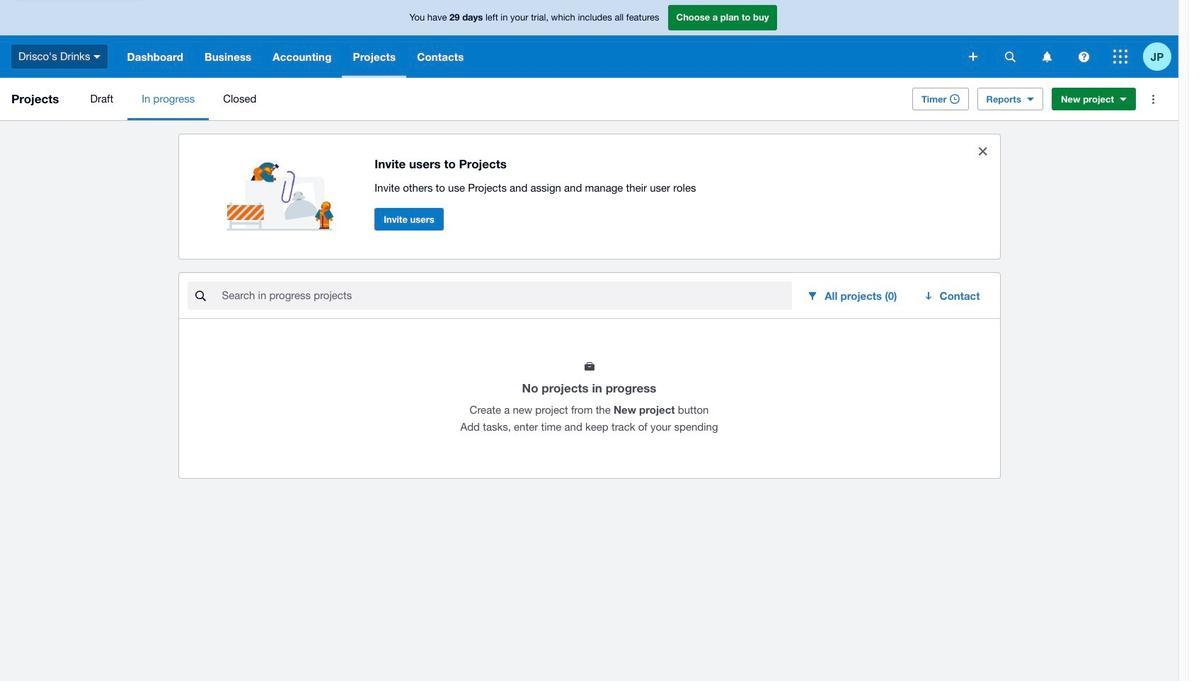 Task type: vqa. For each thing, say whether or not it's contained in the screenshot.
All within the menu
no



Task type: locate. For each thing, give the bounding box(es) containing it.
Search in progress projects search field
[[221, 283, 793, 309]]

1 svg image from the left
[[1005, 51, 1016, 62]]

0 horizontal spatial svg image
[[1005, 51, 1016, 62]]

svg image
[[1114, 50, 1128, 64], [1079, 51, 1089, 62], [969, 52, 978, 61], [94, 55, 101, 59]]

svg image
[[1005, 51, 1016, 62], [1043, 51, 1052, 62]]

more options image
[[1139, 85, 1168, 113]]

banner
[[0, 0, 1179, 78]]

1 horizontal spatial svg image
[[1043, 51, 1052, 62]]



Task type: describe. For each thing, give the bounding box(es) containing it.
clear image
[[969, 137, 997, 166]]

2 svg image from the left
[[1043, 51, 1052, 62]]

invite users to projects image
[[227, 146, 341, 231]]



